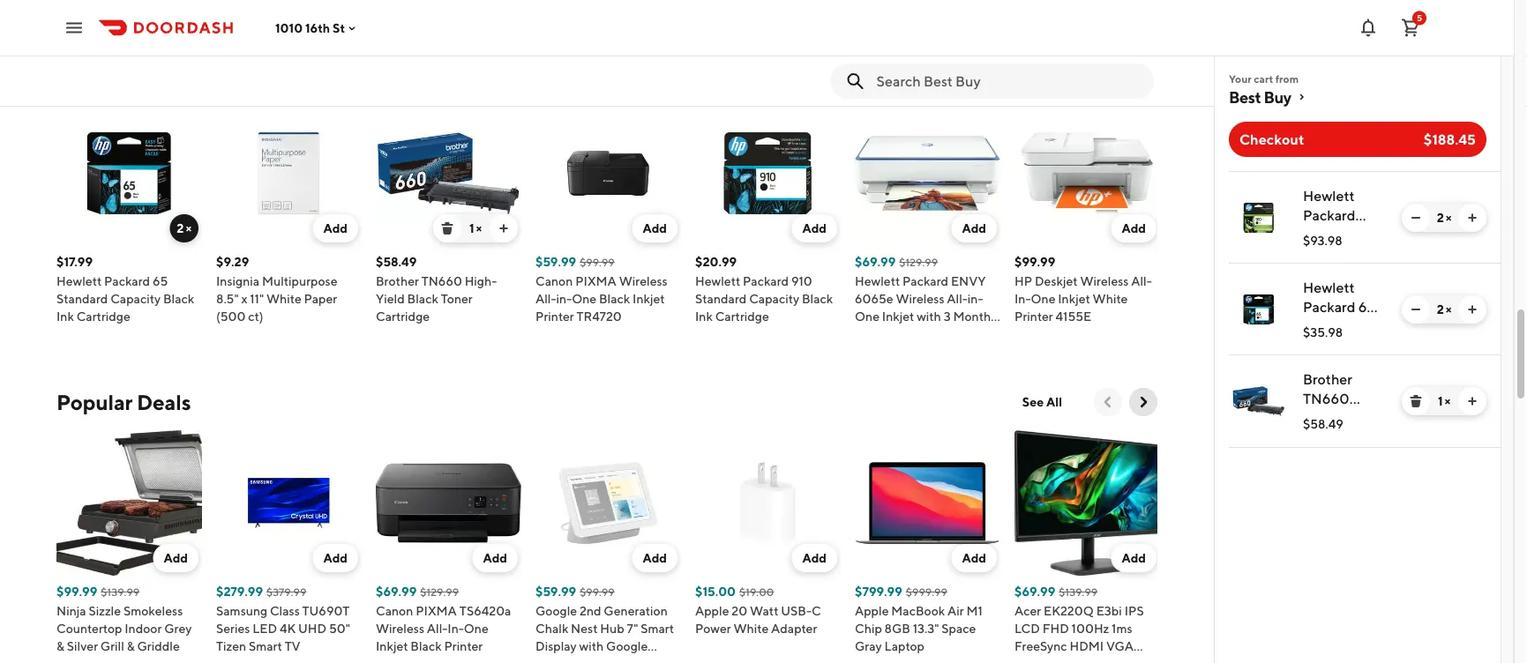Task type: vqa. For each thing, say whether or not it's contained in the screenshot.
marcona
no



Task type: locate. For each thing, give the bounding box(es) containing it.
1 vertical spatial $58.49
[[1303, 417, 1344, 432]]

in- inside $59.99 $99.99 canon pixma wireless all-in-one black inkjet printer tr4720
[[556, 292, 572, 307]]

1 horizontal spatial white
[[734, 622, 769, 637]]

$379.99
[[267, 586, 307, 599]]

remove item from cart image
[[440, 222, 454, 236], [1409, 394, 1423, 409]]

0 vertical spatial $129.99
[[900, 256, 938, 269]]

add up envy
[[962, 222, 987, 236]]

1 horizontal spatial pixma
[[576, 274, 617, 289]]

remove item from cart image for topmost add one to cart icon
[[440, 222, 454, 236]]

add up $99.99 hp deskjet wireless all- in-one inkjet white printer 4155e
[[1122, 222, 1146, 236]]

2 horizontal spatial 1
[[1438, 394, 1443, 409]]

fhd
[[1043, 622, 1069, 637]]

standard inside $17.99 hewlett packard 65 standard capacity black ink cartridge
[[56, 292, 108, 307]]

apple macbook air m1 chip 8gb 13.3" space gray laptop image
[[855, 431, 1001, 577]]

5 items, open order cart image
[[1401, 17, 1422, 38]]

1 × button
[[490, 215, 518, 243]]

google up chalk
[[536, 605, 577, 619]]

$59.99 inside $59.99 $99.99 canon pixma wireless all-in-one black inkjet printer tr4720
[[536, 255, 576, 270]]

hewlett packard 65 standard capacity black ink cartridge image
[[56, 101, 202, 247], [1233, 283, 1286, 336]]

$129.99 for pixma
[[420, 586, 459, 599]]

1 horizontal spatial $58.49
[[1303, 417, 1344, 432]]

one up of
[[855, 310, 880, 324]]

2
[[1437, 210, 1444, 225], [177, 222, 184, 236], [1437, 302, 1444, 317]]

ips
[[1125, 605, 1144, 619]]

ink inside $17.99 hewlett packard 65 standard capacity black ink cartridge
[[56, 310, 74, 324]]

2 $139.99 from the left
[[1059, 586, 1098, 599]]

×
[[1446, 210, 1452, 225], [186, 222, 192, 236], [476, 222, 482, 236], [504, 222, 510, 236], [1446, 302, 1452, 317], [1445, 394, 1451, 409]]

lcd
[[1015, 622, 1040, 637]]

$279.99 $379.99 samsung class tu690t series led 4k uhd 50" tizen smart tv
[[216, 585, 350, 654]]

1 vertical spatial smart
[[249, 640, 282, 654]]

cartridge for hewlett packard 65 standard capacity black ink cartridge
[[76, 310, 130, 324]]

$139.99 up sizzle at left bottom
[[101, 586, 140, 599]]

of
[[855, 327, 867, 342]]

& left silver on the bottom left
[[56, 640, 64, 654]]

1 horizontal spatial in-
[[968, 292, 984, 307]]

0 vertical spatial hp
[[1015, 274, 1033, 289]]

$17.99
[[56, 255, 93, 270]]

$99.99
[[1015, 255, 1056, 270], [580, 256, 615, 269], [56, 585, 97, 600], [580, 586, 615, 599]]

1 horizontal spatial &
[[127, 640, 135, 654]]

cartridge down $20.99
[[715, 310, 769, 324]]

0 horizontal spatial in-
[[448, 622, 464, 637]]

with for generation
[[579, 640, 604, 654]]

packard left 65
[[104, 274, 150, 289]]

$58.49
[[376, 255, 417, 270], [1303, 417, 1344, 432]]

1 × inside 1 × button
[[498, 222, 510, 236]]

&
[[56, 640, 64, 654], [127, 640, 135, 654]]

from
[[1276, 72, 1299, 85]]

white
[[266, 292, 302, 307], [1093, 292, 1128, 307], [734, 622, 769, 637]]

0 horizontal spatial $129.99
[[420, 586, 459, 599]]

google
[[536, 605, 577, 619], [606, 640, 648, 654]]

hewlett up 6065e
[[855, 274, 900, 289]]

$69.99 inside $69.99 $139.99 acer ek220q e3bi ips lcd fhd 100hz 1ms freesync hdmi vga 21.5" black monitor
[[1015, 585, 1056, 600]]

1 vertical spatial $129.99
[[420, 586, 459, 599]]

plus
[[855, 345, 879, 360]]

canon for wireless
[[376, 605, 413, 619]]

freesync
[[1015, 640, 1068, 654]]

ink down $20.99
[[695, 310, 713, 324]]

ct)
[[248, 310, 264, 324]]

$59.99 for canon
[[536, 255, 576, 270]]

printer
[[536, 310, 574, 324], [1015, 310, 1053, 324], [882, 345, 920, 360], [444, 640, 483, 654]]

$99.99 up tr4720
[[580, 256, 615, 269]]

$999.99
[[906, 586, 948, 599]]

printer left 4155e
[[1015, 310, 1053, 324]]

2 up $17.99 hewlett packard 65 standard capacity black ink cartridge
[[177, 222, 184, 236]]

& right grill
[[127, 640, 135, 654]]

0 vertical spatial add one to cart image
[[497, 222, 511, 236]]

canon right high-
[[536, 274, 573, 289]]

wireless
[[619, 274, 668, 289], [1081, 274, 1129, 289], [896, 292, 945, 307], [376, 622, 425, 637]]

$69.99 $129.99 canon pixma ts6420a wireless all-in-one inkjet black printer
[[376, 585, 511, 654]]

cartridge inside $58.49 brother tn660 high- yield black toner cartridge
[[376, 310, 430, 324]]

$69.99 inside $69.99 $129.99 canon pixma ts6420a wireless all-in-one inkjet black printer
[[376, 585, 417, 600]]

1 horizontal spatial ink
[[695, 310, 713, 324]]

0 horizontal spatial hp
[[958, 327, 976, 342]]

2 × for $35.98
[[1437, 302, 1452, 317]]

1 vertical spatial remove item from cart image
[[1409, 394, 1423, 409]]

1 vertical spatial $59.99
[[536, 585, 576, 600]]

hewlett down $17.99
[[56, 274, 102, 289]]

1 hewlett from the left
[[56, 274, 102, 289]]

$99.99 up ninja
[[56, 585, 97, 600]]

1 standard from the left
[[56, 292, 108, 307]]

$188.45
[[1424, 131, 1476, 148]]

hewlett
[[56, 274, 102, 289], [695, 274, 741, 289], [855, 274, 900, 289]]

1 vertical spatial canon
[[376, 605, 413, 619]]

3 packard from the left
[[903, 274, 949, 289]]

ink inside $20.99 hewlett packard 910 standard capacity black ink cartridge
[[695, 310, 713, 324]]

printer inside $59.99 $99.99 canon pixma wireless all-in-one black inkjet printer tr4720
[[536, 310, 574, 324]]

wireless up 4155e
[[1081, 274, 1129, 289]]

1 horizontal spatial canon
[[536, 274, 573, 289]]

cartridge inside $17.99 hewlett packard 65 standard capacity black ink cartridge
[[76, 310, 130, 324]]

add for $99.99 hp deskjet wireless all- in-one inkjet white printer 4155e
[[1122, 222, 1146, 236]]

add button
[[313, 215, 358, 243], [313, 215, 358, 243], [632, 215, 678, 243], [632, 215, 678, 243], [792, 215, 837, 243], [792, 215, 837, 243], [952, 215, 997, 243], [952, 215, 997, 243], [1111, 215, 1157, 243], [1111, 215, 1157, 243], [153, 545, 199, 573], [153, 545, 199, 573], [313, 545, 358, 573], [313, 545, 358, 573], [473, 545, 518, 573], [473, 545, 518, 573], [632, 545, 678, 573], [632, 545, 678, 573], [792, 545, 837, 573], [792, 545, 837, 573], [952, 545, 997, 573], [952, 545, 997, 573], [1111, 545, 1157, 573], [1111, 545, 1157, 573]]

3 cartridge from the left
[[715, 310, 769, 324]]

$20.99
[[695, 255, 737, 270]]

list
[[1215, 171, 1501, 448]]

1 horizontal spatial packard
[[743, 274, 789, 289]]

previous button of carousel image
[[1100, 394, 1117, 412]]

2 × button
[[170, 215, 199, 243], [170, 215, 199, 243]]

printer inside $69.99 $129.99 hewlett packard envy 6065e wireless all-in- one inkjet with 3 months of instant ink with hp plus printer
[[882, 345, 920, 360]]

apple inside $15.00 $19.00 apple 20 watt usb-c power white adapter
[[695, 605, 729, 619]]

$59.99 $99.99 google 2nd generation chalk nest hub 7" smart display with google assistant
[[536, 585, 674, 664]]

0 vertical spatial smart
[[641, 622, 674, 637]]

2 × for $93.98
[[1437, 210, 1452, 225]]

add up smokeless on the bottom left
[[164, 552, 188, 566]]

0 horizontal spatial cartridge
[[76, 310, 130, 324]]

1 ×
[[469, 222, 482, 236], [498, 222, 510, 236], [1438, 394, 1451, 409]]

2 hewlett from the left
[[695, 274, 741, 289]]

packard inside $20.99 hewlett packard 910 standard capacity black ink cartridge
[[743, 274, 789, 289]]

add up "m1" at bottom right
[[962, 552, 987, 566]]

black
[[163, 292, 194, 307], [407, 292, 438, 307], [599, 292, 630, 307], [802, 292, 833, 307], [411, 640, 442, 654], [1044, 657, 1075, 664]]

cartridge down $17.99
[[76, 310, 130, 324]]

one up tr4720
[[572, 292, 597, 307]]

1 inside button
[[498, 222, 502, 236]]

add one to cart image
[[497, 222, 511, 236], [1466, 303, 1480, 317], [1466, 394, 1480, 409]]

2 horizontal spatial hewlett
[[855, 274, 900, 289]]

capacity inside $20.99 hewlett packard 910 standard capacity black ink cartridge
[[749, 292, 800, 307]]

smart right 7" in the bottom of the page
[[641, 622, 674, 637]]

1 horizontal spatial 1
[[498, 222, 502, 236]]

1 & from the left
[[56, 640, 64, 654]]

0 horizontal spatial pixma
[[416, 605, 457, 619]]

one down deskjet at right top
[[1031, 292, 1056, 307]]

add up ips
[[1122, 552, 1146, 566]]

0 horizontal spatial hewlett
[[56, 274, 102, 289]]

3 hewlett from the left
[[855, 274, 900, 289]]

1 horizontal spatial remove item from cart image
[[1409, 394, 1423, 409]]

months
[[953, 310, 997, 324]]

printer left tr4720
[[536, 310, 574, 324]]

canon inside $69.99 $129.99 canon pixma ts6420a wireless all-in-one inkjet black printer
[[376, 605, 413, 619]]

add for $69.99 $129.99 canon pixma ts6420a wireless all-in-one inkjet black printer
[[483, 552, 507, 566]]

$139.99 up ek220q
[[1059, 586, 1098, 599]]

1 $59.99 from the top
[[536, 255, 576, 270]]

google down 7" in the bottom of the page
[[606, 640, 648, 654]]

brother tn660 high-yield black toner cartridge image
[[376, 101, 522, 247], [1233, 375, 1286, 428]]

0 vertical spatial in-
[[1015, 292, 1031, 307]]

$129.99 inside $69.99 $129.99 canon pixma ts6420a wireless all-in-one inkjet black printer
[[420, 586, 459, 599]]

1 for add one to cart icon for $58.49
[[1438, 394, 1443, 409]]

2 × right remove one from cart icon
[[1437, 302, 1452, 317]]

add for $59.99 $99.99 canon pixma wireless all-in-one black inkjet printer tr4720
[[643, 222, 667, 236]]

0 vertical spatial with
[[917, 310, 942, 324]]

0 horizontal spatial capacity
[[110, 292, 161, 307]]

packard inside $17.99 hewlett packard 65 standard capacity black ink cartridge
[[104, 274, 150, 289]]

apple for power
[[695, 605, 729, 619]]

canon right tu690t
[[376, 605, 413, 619]]

power
[[695, 622, 731, 637]]

$58.49 for $58.49
[[1303, 417, 1344, 432]]

inkjet inside $59.99 $99.99 canon pixma wireless all-in-one black inkjet printer tr4720
[[633, 292, 665, 307]]

$139.99 inside $69.99 $139.99 acer ek220q e3bi ips lcd fhd 100hz 1ms freesync hdmi vga 21.5" black monitor
[[1059, 586, 1098, 599]]

notification bell image
[[1358, 17, 1379, 38]]

1 $139.99 from the left
[[101, 586, 140, 599]]

hewlett inside $20.99 hewlett packard 910 standard capacity black ink cartridge
[[695, 274, 741, 289]]

packard up the 3
[[903, 274, 949, 289]]

hewlett inside $17.99 hewlett packard 65 standard capacity black ink cartridge
[[56, 274, 102, 289]]

brother
[[376, 274, 419, 289]]

$9.29
[[216, 255, 249, 270]]

0 horizontal spatial smart
[[249, 640, 282, 654]]

1 horizontal spatial cartridge
[[376, 310, 430, 324]]

canon pixma wireless all-in-one black inkjet printer tr4720 image
[[536, 101, 681, 247]]

tu690t
[[302, 605, 350, 619]]

$19.00
[[740, 586, 774, 599]]

monitor
[[1078, 657, 1123, 664]]

1 horizontal spatial $129.99
[[900, 256, 938, 269]]

0 horizontal spatial $58.49
[[376, 255, 417, 270]]

hewlett packard high-yield 910xl black ink cartridge image
[[1233, 192, 1286, 244]]

1 horizontal spatial hewlett
[[695, 274, 741, 289]]

cartridge down yield
[[376, 310, 430, 324]]

capacity down 65
[[110, 292, 161, 307]]

all- inside $69.99 $129.99 canon pixma ts6420a wireless all-in-one inkjet black printer
[[427, 622, 448, 637]]

acer
[[1015, 605, 1042, 619]]

× for add one to cart image at right
[[1446, 210, 1452, 225]]

1ms
[[1112, 622, 1133, 637]]

2 in- from the left
[[968, 292, 984, 307]]

wireless right 50"
[[376, 622, 425, 637]]

printer down ts6420a
[[444, 640, 483, 654]]

hp deskjet wireless all-in-one inkjet white printer 4155e image
[[1015, 101, 1160, 247]]

1 horizontal spatial brother tn660 high-yield black toner cartridge image
[[1233, 375, 1286, 428]]

$17.99 hewlett packard 65 standard capacity black ink cartridge
[[56, 255, 194, 324]]

2 right remove one from cart image
[[1437, 210, 1444, 225]]

pixma up tr4720
[[576, 274, 617, 289]]

1 packard from the left
[[104, 274, 150, 289]]

standard
[[56, 292, 108, 307], [695, 292, 747, 307]]

acer ek220q e3bi ips lcd fhd 100hz 1ms freesync hdmi vga 21.5" black monitor image
[[1015, 431, 1160, 577]]

capacity inside $17.99 hewlett packard 65 standard capacity black ink cartridge
[[110, 292, 161, 307]]

add up tu690t
[[323, 552, 348, 566]]

2 standard from the left
[[695, 292, 747, 307]]

0 horizontal spatial 1
[[469, 222, 474, 236]]

add up ts6420a
[[483, 552, 507, 566]]

indoor
[[125, 622, 162, 637]]

white inside $99.99 hp deskjet wireless all- in-one inkjet white printer 4155e
[[1093, 292, 1128, 307]]

1 horizontal spatial $139.99
[[1059, 586, 1098, 599]]

macbook
[[892, 605, 945, 619]]

$799.99
[[855, 585, 903, 600]]

packard for 910
[[743, 274, 789, 289]]

$99.99 inside $59.99 $99.99 canon pixma wireless all-in-one black inkjet printer tr4720
[[580, 256, 615, 269]]

add for $20.99 hewlett packard 910 standard capacity black ink cartridge
[[803, 222, 827, 236]]

0 vertical spatial brother tn660 high-yield black toner cartridge image
[[376, 101, 522, 247]]

2 cartridge from the left
[[376, 310, 430, 324]]

adapter
[[771, 622, 817, 637]]

wireless up tr4720
[[619, 274, 668, 289]]

packard
[[104, 274, 150, 289], [743, 274, 789, 289], [903, 274, 949, 289]]

hp
[[1015, 274, 1033, 289], [958, 327, 976, 342]]

2 vertical spatial add one to cart image
[[1466, 394, 1480, 409]]

1 vertical spatial in-
[[448, 622, 464, 637]]

$69.99 for canon
[[376, 585, 417, 600]]

in- inside $99.99 hp deskjet wireless all- in-one inkjet white printer 4155e
[[1015, 292, 1031, 307]]

hewlett down $20.99
[[695, 274, 741, 289]]

add up "multipurpose"
[[323, 222, 348, 236]]

0 horizontal spatial brother tn660 high-yield black toner cartridge image
[[376, 101, 522, 247]]

0 horizontal spatial packard
[[104, 274, 150, 289]]

$69.99 for acer
[[1015, 585, 1056, 600]]

0 horizontal spatial canon
[[376, 605, 413, 619]]

remove item from cart image inside list
[[1409, 394, 1423, 409]]

2 horizontal spatial packard
[[903, 274, 949, 289]]

1 horizontal spatial in-
[[1015, 292, 1031, 307]]

standard inside $20.99 hewlett packard 910 standard capacity black ink cartridge
[[695, 292, 747, 307]]

1 horizontal spatial apple
[[855, 605, 889, 619]]

0 vertical spatial $58.49
[[376, 255, 417, 270]]

0 horizontal spatial remove item from cart image
[[440, 222, 454, 236]]

$99.99 up deskjet at right top
[[1015, 255, 1056, 270]]

ek220q
[[1044, 605, 1094, 619]]

in-
[[556, 292, 572, 307], [968, 292, 984, 307]]

canon inside $59.99 $99.99 canon pixma wireless all-in-one black inkjet printer tr4720
[[536, 274, 573, 289]]

remove one from cart image
[[1409, 303, 1423, 317]]

3
[[944, 310, 951, 324]]

one down ts6420a
[[464, 622, 489, 637]]

hp down months
[[958, 327, 976, 342]]

1 in- from the left
[[556, 292, 572, 307]]

ink down $17.99
[[56, 310, 74, 324]]

1 horizontal spatial 1 ×
[[498, 222, 510, 236]]

1 × for topmost add one to cart icon
[[469, 222, 482, 236]]

ink right instant
[[911, 327, 928, 342]]

2 horizontal spatial ink
[[911, 327, 928, 342]]

add for $15.00 $19.00 apple 20 watt usb-c power white adapter
[[803, 552, 827, 566]]

1 × inside list
[[1438, 394, 1451, 409]]

0 horizontal spatial in-
[[556, 292, 572, 307]]

2 horizontal spatial 1 ×
[[1438, 394, 1451, 409]]

1 apple from the left
[[695, 605, 729, 619]]

1 horizontal spatial smart
[[641, 622, 674, 637]]

pixma inside $69.99 $129.99 canon pixma ts6420a wireless all-in-one inkjet black printer
[[416, 605, 457, 619]]

$69.99 inside $69.99 $129.99 hewlett packard envy 6065e wireless all-in- one inkjet with 3 months of instant ink with hp plus printer
[[855, 255, 896, 270]]

0 vertical spatial pixma
[[576, 274, 617, 289]]

0 horizontal spatial white
[[266, 292, 302, 307]]

2 horizontal spatial $69.99
[[1015, 585, 1056, 600]]

1 horizontal spatial standard
[[695, 292, 747, 307]]

$99.99 hp deskjet wireless all- in-one inkjet white printer 4155e
[[1015, 255, 1152, 324]]

1 vertical spatial google
[[606, 640, 648, 654]]

printer down instant
[[882, 345, 920, 360]]

hdmi
[[1070, 640, 1104, 654]]

2 right remove one from cart icon
[[1437, 302, 1444, 317]]

0 vertical spatial hewlett packard 65 standard capacity black ink cartridge image
[[56, 101, 202, 247]]

1010 16th st
[[275, 21, 345, 35]]

wireless up the 3
[[896, 292, 945, 307]]

0 vertical spatial $59.99
[[536, 255, 576, 270]]

hp left deskjet at right top
[[1015, 274, 1033, 289]]

0 horizontal spatial apple
[[695, 605, 729, 619]]

$69.99 for hewlett
[[855, 255, 896, 270]]

1 vertical spatial hewlett packard 65 standard capacity black ink cartridge image
[[1233, 283, 1286, 336]]

0 horizontal spatial $139.99
[[101, 586, 140, 599]]

ink for hewlett packard 65 standard capacity black ink cartridge
[[56, 310, 74, 324]]

pixma inside $59.99 $99.99 canon pixma wireless all-in-one black inkjet printer tr4720
[[576, 274, 617, 289]]

high-
[[465, 274, 497, 289]]

smart down led
[[249, 640, 282, 654]]

hewlett packard 910 standard capacity black ink cartridge image
[[695, 101, 841, 247]]

pixma
[[576, 274, 617, 289], [416, 605, 457, 619]]

wireless inside $69.99 $129.99 hewlett packard envy 6065e wireless all-in- one inkjet with 3 months of instant ink with hp plus printer
[[896, 292, 945, 307]]

0 horizontal spatial 1 ×
[[469, 222, 482, 236]]

1 vertical spatial hp
[[958, 327, 976, 342]]

1 vertical spatial pixma
[[416, 605, 457, 619]]

2 horizontal spatial cartridge
[[715, 310, 769, 324]]

2 for $35.98
[[1437, 302, 1444, 317]]

× inside button
[[504, 222, 510, 236]]

capacity for 910
[[749, 292, 800, 307]]

0 vertical spatial google
[[536, 605, 577, 619]]

Search Best Buy search field
[[877, 71, 1140, 91]]

samsung
[[216, 605, 268, 619]]

standard down $17.99
[[56, 292, 108, 307]]

2 horizontal spatial white
[[1093, 292, 1128, 307]]

$99.99 up 2nd
[[580, 586, 615, 599]]

$58.49 inside $58.49 brother tn660 high- yield black toner cartridge
[[376, 255, 417, 270]]

add up generation in the left of the page
[[643, 552, 667, 566]]

inkjet inside $69.99 $129.99 hewlett packard envy 6065e wireless all-in- one inkjet with 3 months of instant ink with hp plus printer
[[882, 310, 915, 324]]

$139.99 inside $99.99 $139.99 ninja sizzle smokeless countertop indoor grey & silver grill & griddle
[[101, 586, 140, 599]]

popular
[[56, 390, 133, 415]]

(500
[[216, 310, 246, 324]]

add up $59.99 $99.99 canon pixma wireless all-in-one black inkjet printer tr4720
[[643, 222, 667, 236]]

standard down $20.99
[[695, 292, 747, 307]]

packard for 65
[[104, 274, 150, 289]]

apple up power
[[695, 605, 729, 619]]

1 horizontal spatial capacity
[[749, 292, 800, 307]]

0 vertical spatial canon
[[536, 274, 573, 289]]

2 × right remove one from cart image
[[1437, 210, 1452, 225]]

cartridge
[[76, 310, 130, 324], [376, 310, 430, 324], [715, 310, 769, 324]]

1 cartridge from the left
[[76, 310, 130, 324]]

capacity down 910
[[749, 292, 800, 307]]

$129.99 inside $69.99 $129.99 hewlett packard envy 6065e wireless all-in- one inkjet with 3 months of instant ink with hp plus printer
[[900, 256, 938, 269]]

grill
[[100, 640, 124, 654]]

2 capacity from the left
[[749, 292, 800, 307]]

2 ×
[[1437, 210, 1452, 225], [177, 222, 192, 236], [1437, 302, 1452, 317]]

canon
[[536, 274, 573, 289], [376, 605, 413, 619]]

1 capacity from the left
[[110, 292, 161, 307]]

$93.98
[[1303, 233, 1343, 248]]

1 × for add one to cart icon for $58.49
[[1438, 394, 1451, 409]]

with inside $59.99 $99.99 google 2nd generation chalk nest hub 7" smart display with google assistant
[[579, 640, 604, 654]]

add up 910
[[803, 222, 827, 236]]

2 $59.99 from the top
[[536, 585, 576, 600]]

with down the 3
[[931, 327, 955, 342]]

with down nest
[[579, 640, 604, 654]]

add up c
[[803, 552, 827, 566]]

with
[[917, 310, 942, 324], [931, 327, 955, 342], [579, 640, 604, 654]]

apple inside $799.99 $999.99 apple macbook air m1 chip 8gb 13.3" space gray laptop
[[855, 605, 889, 619]]

1 horizontal spatial $69.99
[[855, 255, 896, 270]]

0 horizontal spatial &
[[56, 640, 64, 654]]

1 horizontal spatial hp
[[1015, 274, 1033, 289]]

2 vertical spatial with
[[579, 640, 604, 654]]

all- inside $99.99 hp deskjet wireless all- in-one inkjet white printer 4155e
[[1132, 274, 1152, 289]]

1 vertical spatial add one to cart image
[[1466, 303, 1480, 317]]

laptop
[[885, 640, 925, 654]]

0 horizontal spatial $69.99
[[376, 585, 417, 600]]

list containing 2 ×
[[1215, 171, 1501, 448]]

with left the 3
[[917, 310, 942, 324]]

wireless inside $99.99 hp deskjet wireless all- in-one inkjet white printer 4155e
[[1081, 274, 1129, 289]]

wireless inside $59.99 $99.99 canon pixma wireless all-in-one black inkjet printer tr4720
[[619, 274, 668, 289]]

packard left 910
[[743, 274, 789, 289]]

pixma left ts6420a
[[416, 605, 457, 619]]

cartridge inside $20.99 hewlett packard 910 standard capacity black ink cartridge
[[715, 310, 769, 324]]

apple up the chip
[[855, 605, 889, 619]]

insignia multipurpose 8.5" x 11" white paper (500 ct) image
[[216, 101, 362, 247]]

$59.99 inside $59.99 $99.99 google 2nd generation chalk nest hub 7" smart display with google assistant
[[536, 585, 576, 600]]

0 horizontal spatial standard
[[56, 292, 108, 307]]

0 vertical spatial remove item from cart image
[[440, 222, 454, 236]]

2 apple from the left
[[855, 605, 889, 619]]

canon pixma ts6420a wireless all-in-one inkjet black printer image
[[376, 431, 522, 577]]

white inside $15.00 $19.00 apple 20 watt usb-c power white adapter
[[734, 622, 769, 637]]

white for $15.00 $19.00 apple 20 watt usb-c power white adapter
[[734, 622, 769, 637]]

add
[[323, 222, 348, 236], [643, 222, 667, 236], [803, 222, 827, 236], [962, 222, 987, 236], [1122, 222, 1146, 236], [164, 552, 188, 566], [323, 552, 348, 566], [483, 552, 507, 566], [643, 552, 667, 566], [803, 552, 827, 566], [962, 552, 987, 566], [1122, 552, 1146, 566]]

usb-
[[781, 605, 812, 619]]

1 inside list
[[1438, 394, 1443, 409]]

2 packard from the left
[[743, 274, 789, 289]]

0 horizontal spatial ink
[[56, 310, 74, 324]]

13.3"
[[913, 622, 939, 637]]

m1
[[967, 605, 983, 619]]



Task type: describe. For each thing, give the bounding box(es) containing it.
$799.99 $999.99 apple macbook air m1 chip 8gb 13.3" space gray laptop
[[855, 585, 983, 654]]

smart inside $59.99 $99.99 google 2nd generation chalk nest hub 7" smart display with google assistant
[[641, 622, 674, 637]]

printer inside $69.99 $129.99 canon pixma ts6420a wireless all-in-one inkjet black printer
[[444, 640, 483, 654]]

led
[[253, 622, 277, 637]]

× for add one to cart icon related to $35.98
[[1446, 302, 1452, 317]]

paper
[[304, 292, 337, 307]]

ninja
[[56, 605, 86, 619]]

remove item from cart image for add one to cart icon for $58.49
[[1409, 394, 1423, 409]]

$139.99 for ek220q
[[1059, 586, 1098, 599]]

× for topmost add one to cart icon
[[476, 222, 482, 236]]

ts6420a
[[459, 605, 511, 619]]

standard for $17.99
[[56, 292, 108, 307]]

$99.99 $139.99 ninja sizzle smokeless countertop indoor grey & silver grill & griddle
[[56, 585, 192, 654]]

assistant
[[536, 657, 587, 664]]

100hz
[[1072, 622, 1110, 637]]

deals
[[137, 390, 191, 415]]

best buy link
[[1229, 86, 1487, 108]]

sizzle
[[89, 605, 121, 619]]

cart
[[1254, 72, 1274, 85]]

class
[[270, 605, 300, 619]]

white inside $9.29 insignia multipurpose 8.5" x 11" white paper (500 ct)
[[266, 292, 302, 307]]

printer inside $99.99 hp deskjet wireless all- in-one inkjet white printer 4155e
[[1015, 310, 1053, 324]]

all- inside $59.99 $99.99 canon pixma wireless all-in-one black inkjet printer tr4720
[[536, 292, 556, 307]]

one inside $69.99 $129.99 hewlett packard envy 6065e wireless all-in- one inkjet with 3 months of instant ink with hp plus printer
[[855, 310, 880, 324]]

hewlett for $20.99
[[695, 274, 741, 289]]

add one to cart image for $58.49
[[1466, 394, 1480, 409]]

add for $99.99 $139.99 ninja sizzle smokeless countertop indoor grey & silver grill & griddle
[[164, 552, 188, 566]]

6065e
[[855, 292, 894, 307]]

one inside $99.99 hp deskjet wireless all- in-one inkjet white printer 4155e
[[1031, 292, 1056, 307]]

countertop
[[56, 622, 122, 637]]

smokeless
[[123, 605, 183, 619]]

$99.99 inside $99.99 hp deskjet wireless all- in-one inkjet white printer 4155e
[[1015, 255, 1056, 270]]

8gb
[[885, 622, 911, 637]]

envy
[[951, 274, 986, 289]]

21.5"
[[1015, 657, 1042, 664]]

tv
[[285, 640, 301, 654]]

0 horizontal spatial google
[[536, 605, 577, 619]]

st
[[333, 21, 345, 35]]

ink for hewlett packard 910 standard capacity black ink cartridge
[[695, 310, 713, 324]]

canon for all-
[[536, 274, 573, 289]]

see
[[1023, 395, 1044, 410]]

1 for topmost add one to cart icon
[[469, 222, 474, 236]]

tn660
[[422, 274, 462, 289]]

hewlett inside $69.99 $129.99 hewlett packard envy 6065e wireless all-in- one inkjet with 3 months of instant ink with hp plus printer
[[855, 274, 900, 289]]

tr4720
[[577, 310, 622, 324]]

watt
[[750, 605, 779, 619]]

910
[[792, 274, 813, 289]]

packard inside $69.99 $129.99 hewlett packard envy 6065e wireless all-in- one inkjet with 3 months of instant ink with hp plus printer
[[903, 274, 949, 289]]

hewlett packard envy 6065e wireless all-in-one inkjet with 3 months of instant ink with hp plus printer image
[[855, 101, 1001, 247]]

samsung class tu690t series led 4k uhd 50" tizen smart tv image
[[216, 431, 362, 577]]

apple 20 watt usb-c power white adapter image
[[695, 431, 841, 577]]

hp inside $69.99 $129.99 hewlett packard envy 6065e wireless all-in- one inkjet with 3 months of instant ink with hp plus printer
[[958, 327, 976, 342]]

in- inside $69.99 $129.99 hewlett packard envy 6065e wireless all-in- one inkjet with 3 months of instant ink with hp plus printer
[[968, 292, 984, 307]]

1 horizontal spatial hewlett packard 65 standard capacity black ink cartridge image
[[1233, 283, 1286, 336]]

add for $59.99 $99.99 google 2nd generation chalk nest hub 7" smart display with google assistant
[[643, 552, 667, 566]]

$129.99 for packard
[[900, 256, 938, 269]]

$35.98
[[1303, 325, 1343, 340]]

uhd
[[298, 622, 327, 637]]

black inside $69.99 $139.99 acer ek220q e3bi ips lcd fhd 100hz 1ms freesync hdmi vga 21.5" black monitor
[[1044, 657, 1075, 664]]

$59.99 for google
[[536, 585, 576, 600]]

$58.49 brother tn660 high- yield black toner cartridge
[[376, 255, 497, 324]]

$99.99 inside $99.99 $139.99 ninja sizzle smokeless countertop indoor grey & silver grill & griddle
[[56, 585, 97, 600]]

google 2nd generation chalk nest hub 7" smart display with google assistant image
[[536, 431, 681, 577]]

add for $69.99 $139.99 acer ek220q e3bi ips lcd fhd 100hz 1ms freesync hdmi vga 21.5" black monitor
[[1122, 552, 1146, 566]]

white for $99.99 hp deskjet wireless all- in-one inkjet white printer 4155e
[[1093, 292, 1128, 307]]

1 horizontal spatial google
[[606, 640, 648, 654]]

see all
[[1023, 395, 1063, 410]]

open menu image
[[64, 17, 85, 38]]

next button of carousel image
[[1135, 64, 1153, 82]]

multipurpose
[[262, 274, 338, 289]]

one inside $69.99 $129.99 canon pixma ts6420a wireless all-in-one inkjet black printer
[[464, 622, 489, 637]]

chip
[[855, 622, 882, 637]]

hewlett for $17.99
[[56, 274, 102, 289]]

65
[[153, 274, 168, 289]]

wireless inside $69.99 $129.99 canon pixma ts6420a wireless all-in-one inkjet black printer
[[376, 622, 425, 637]]

yield
[[376, 292, 405, 307]]

with for envy
[[917, 310, 942, 324]]

hub
[[600, 622, 625, 637]]

standard for $20.99
[[695, 292, 747, 307]]

in- inside $69.99 $129.99 canon pixma ts6420a wireless all-in-one inkjet black printer
[[448, 622, 464, 637]]

chalk
[[536, 622, 569, 637]]

add for $69.99 $129.99 hewlett packard envy 6065e wireless all-in- one inkjet with 3 months of instant ink with hp plus printer
[[962, 222, 987, 236]]

$58.49 for $58.49 brother tn660 high- yield black toner cartridge
[[376, 255, 417, 270]]

display
[[536, 640, 577, 654]]

griddle
[[137, 640, 180, 654]]

pixma for in-
[[416, 605, 457, 619]]

checkout
[[1240, 131, 1305, 148]]

20
[[732, 605, 748, 619]]

ink inside $69.99 $129.99 hewlett packard envy 6065e wireless all-in- one inkjet with 3 months of instant ink with hp plus printer
[[911, 327, 928, 342]]

2 for $93.98
[[1437, 210, 1444, 225]]

1010 16th st button
[[275, 21, 359, 35]]

add for $799.99 $999.99 apple macbook air m1 chip 8gb 13.3" space gray laptop
[[962, 552, 987, 566]]

toner
[[441, 292, 473, 307]]

capacity for 65
[[110, 292, 161, 307]]

e3bi
[[1097, 605, 1122, 619]]

0 horizontal spatial hewlett packard 65 standard capacity black ink cartridge image
[[56, 101, 202, 247]]

next button of carousel image
[[1135, 394, 1153, 412]]

2 × up $17.99 hewlett packard 65 standard capacity black ink cartridge
[[177, 222, 192, 236]]

black inside $17.99 hewlett packard 65 standard capacity black ink cartridge
[[163, 292, 194, 307]]

vga
[[1107, 640, 1134, 654]]

× for add one to cart icon for $58.49
[[1445, 394, 1451, 409]]

best buy
[[1229, 87, 1292, 106]]

add for $279.99 $379.99 samsung class tu690t series led 4k uhd 50" tizen smart tv
[[323, 552, 348, 566]]

all
[[1047, 395, 1063, 410]]

$69.99 $129.99 hewlett packard envy 6065e wireless all-in- one inkjet with 3 months of instant ink with hp plus printer
[[855, 255, 997, 360]]

remove one from cart image
[[1409, 211, 1423, 225]]

gray
[[855, 640, 882, 654]]

apple for 8gb
[[855, 605, 889, 619]]

smart inside the $279.99 $379.99 samsung class tu690t series led 4k uhd 50" tizen smart tv
[[249, 640, 282, 654]]

2nd
[[580, 605, 601, 619]]

4k
[[280, 622, 296, 637]]

black inside $69.99 $129.99 canon pixma ts6420a wireless all-in-one inkjet black printer
[[411, 640, 442, 654]]

hp inside $99.99 hp deskjet wireless all- in-one inkjet white printer 4155e
[[1015, 274, 1033, 289]]

one inside $59.99 $99.99 canon pixma wireless all-in-one black inkjet printer tr4720
[[572, 292, 597, 307]]

$99.99 inside $59.99 $99.99 google 2nd generation chalk nest hub 7" smart display with google assistant
[[580, 586, 615, 599]]

your cart from
[[1229, 72, 1299, 85]]

5
[[1417, 13, 1423, 23]]

silver
[[67, 640, 98, 654]]

ninja sizzle smokeless countertop indoor grey & silver grill & griddle image
[[56, 431, 202, 577]]

add one to cart image for $35.98
[[1466, 303, 1480, 317]]

best
[[1229, 87, 1261, 106]]

add for $9.29 insignia multipurpose 8.5" x 11" white paper (500 ct)
[[323, 222, 348, 236]]

buy
[[1264, 87, 1292, 106]]

$139.99 for sizzle
[[101, 586, 140, 599]]

black inside $20.99 hewlett packard 910 standard capacity black ink cartridge
[[802, 292, 833, 307]]

16th
[[305, 21, 330, 35]]

black inside $59.99 $99.99 canon pixma wireless all-in-one black inkjet printer tr4720
[[599, 292, 630, 307]]

popular deals
[[56, 390, 191, 415]]

your
[[1229, 72, 1252, 85]]

$15.00
[[695, 585, 736, 600]]

see all link
[[1012, 389, 1073, 417]]

2 & from the left
[[127, 640, 135, 654]]

series
[[216, 622, 250, 637]]

1 vertical spatial brother tn660 high-yield black toner cartridge image
[[1233, 375, 1286, 428]]

$15.00 $19.00 apple 20 watt usb-c power white adapter
[[695, 585, 821, 637]]

$69.99 $139.99 acer ek220q e3bi ips lcd fhd 100hz 1ms freesync hdmi vga 21.5" black monitor
[[1015, 585, 1144, 664]]

insignia
[[216, 274, 260, 289]]

all- inside $69.99 $129.99 hewlett packard envy 6065e wireless all-in- one inkjet with 3 months of instant ink with hp plus printer
[[947, 292, 968, 307]]

inkjet inside $69.99 $129.99 canon pixma ts6420a wireless all-in-one inkjet black printer
[[376, 640, 408, 654]]

nest
[[571, 622, 598, 637]]

add one to cart image
[[1466, 211, 1480, 225]]

black inside $58.49 brother tn660 high- yield black toner cartridge
[[407, 292, 438, 307]]

pixma for one
[[576, 274, 617, 289]]

inkjet inside $99.99 hp deskjet wireless all- in-one inkjet white printer 4155e
[[1058, 292, 1091, 307]]

x
[[241, 292, 247, 307]]

$279.99
[[216, 585, 263, 600]]

cartridge for hewlett packard 910 standard capacity black ink cartridge
[[715, 310, 769, 324]]

c
[[812, 605, 821, 619]]

deskjet
[[1035, 274, 1078, 289]]

generation
[[604, 605, 668, 619]]

air
[[948, 605, 964, 619]]

1 vertical spatial with
[[931, 327, 955, 342]]

$20.99 hewlett packard 910 standard capacity black ink cartridge
[[695, 255, 833, 324]]



